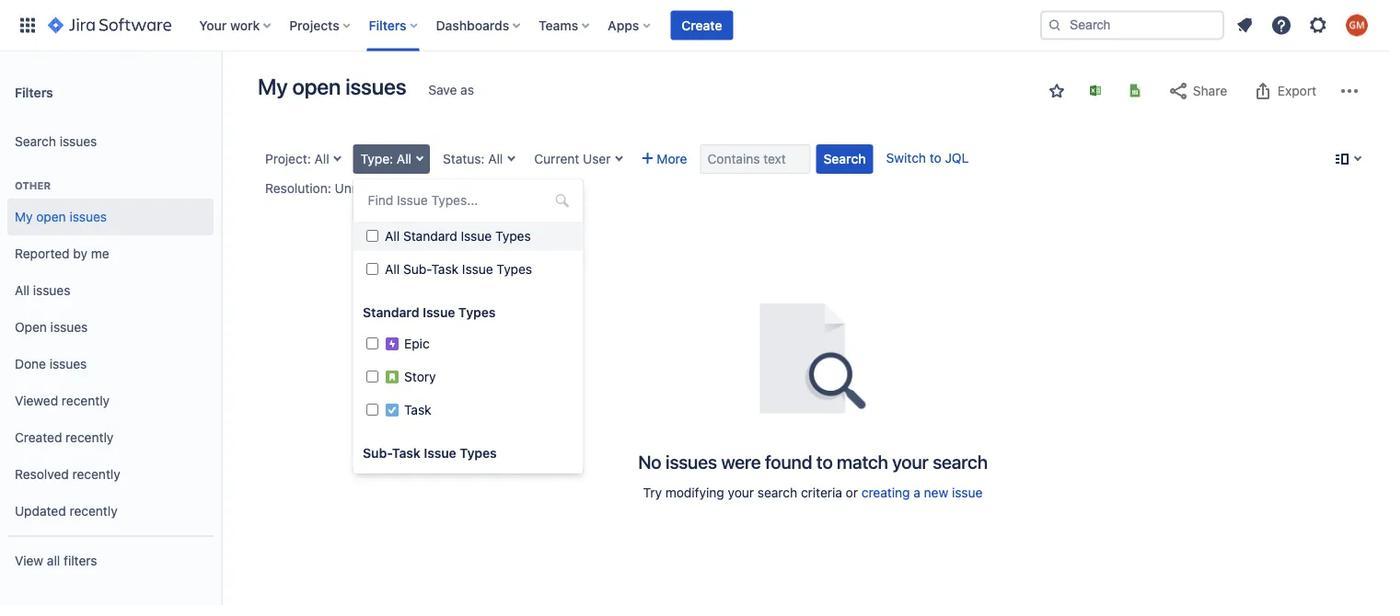 Task type: vqa. For each thing, say whether or not it's contained in the screenshot.
Jql
yes



Task type: locate. For each thing, give the bounding box(es) containing it.
0 vertical spatial my
[[258, 74, 288, 99]]

issues inside "link"
[[69, 210, 107, 225]]

0 horizontal spatial open
[[36, 210, 66, 225]]

issues
[[345, 74, 406, 99], [60, 134, 97, 149], [69, 210, 107, 225], [33, 283, 70, 298], [50, 320, 88, 335], [50, 357, 87, 372], [666, 451, 717, 473]]

1 horizontal spatial your
[[892, 451, 929, 473]]

1 vertical spatial my open issues
[[15, 210, 107, 225]]

recently down created recently link
[[72, 467, 120, 482]]

to
[[930, 151, 942, 166], [816, 451, 833, 473]]

reported by me link
[[7, 236, 214, 273]]

search down the found
[[758, 486, 797, 501]]

issues up by
[[69, 210, 107, 225]]

your profile and settings image
[[1346, 14, 1368, 36]]

issues right open
[[50, 320, 88, 335]]

issues down filters popup button at left top
[[345, 74, 406, 99]]

recently for viewed recently
[[62, 394, 110, 409]]

done
[[15, 357, 46, 372]]

types down standard issue types element in the bottom left of the page
[[459, 446, 496, 461]]

new
[[924, 486, 948, 501]]

open in google sheets image
[[1128, 83, 1142, 98]]

my open issues
[[258, 74, 406, 99], [15, 210, 107, 225]]

types down 'all standard issue types'
[[496, 262, 532, 277]]

my open issues up reported by me
[[15, 210, 107, 225]]

0 horizontal spatial your
[[728, 486, 754, 501]]

your down were
[[728, 486, 754, 501]]

jira software image
[[48, 14, 171, 36], [48, 14, 171, 36]]

0 vertical spatial sub-
[[403, 262, 431, 277]]

0 vertical spatial filters
[[369, 17, 407, 33]]

None checkbox
[[366, 230, 378, 242], [366, 263, 378, 275], [366, 338, 378, 350], [366, 371, 378, 383], [366, 404, 378, 416], [366, 230, 378, 242], [366, 263, 378, 275], [366, 338, 378, 350], [366, 371, 378, 383], [366, 404, 378, 416]]

search up other on the top left of page
[[15, 134, 56, 149]]

resolved recently link
[[7, 457, 214, 493]]

sidebar navigation image
[[201, 74, 241, 110]]

0 horizontal spatial sub-
[[362, 446, 392, 461]]

0 vertical spatial to
[[930, 151, 942, 166]]

1 vertical spatial search
[[823, 151, 866, 167]]

search left "switch" on the right top of the page
[[823, 151, 866, 167]]

me
[[91, 246, 109, 262]]

resolution:
[[265, 181, 331, 196]]

issues up my open issues "link"
[[60, 134, 97, 149]]

1 vertical spatial standard
[[362, 305, 419, 320]]

recently down viewed recently link
[[66, 430, 114, 446]]

issues for all issues
[[33, 283, 70, 298]]

dashboards
[[436, 17, 509, 33]]

banner
[[0, 0, 1390, 52]]

0 vertical spatial my open issues
[[258, 74, 406, 99]]

filters inside popup button
[[369, 17, 407, 33]]

creating
[[861, 486, 910, 501]]

your work button
[[194, 11, 278, 40]]

filters
[[369, 17, 407, 33], [15, 84, 53, 100]]

epic
[[404, 336, 429, 352]]

0 vertical spatial search
[[15, 134, 56, 149]]

1 horizontal spatial to
[[930, 151, 942, 166]]

resolved
[[15, 467, 69, 482]]

0 vertical spatial open
[[292, 74, 341, 99]]

current user button
[[527, 145, 629, 174]]

0 horizontal spatial my open issues
[[15, 210, 107, 225]]

notifications image
[[1234, 14, 1256, 36]]

project:
[[265, 151, 311, 167]]

open
[[292, 74, 341, 99], [36, 210, 66, 225]]

to left jql
[[930, 151, 942, 166]]

standard
[[403, 229, 457, 244], [362, 305, 419, 320]]

1 horizontal spatial my open issues
[[258, 74, 406, 99]]

recently up the created recently
[[62, 394, 110, 409]]

open down other on the top left of page
[[36, 210, 66, 225]]

switch to jql
[[886, 151, 969, 166]]

1 vertical spatial open
[[36, 210, 66, 225]]

to up criteria
[[816, 451, 833, 473]]

recently inside "link"
[[70, 504, 118, 519]]

open down projects dropdown button
[[292, 74, 341, 99]]

my down other on the top left of page
[[15, 210, 33, 225]]

my open issues down projects dropdown button
[[258, 74, 406, 99]]

all
[[314, 151, 329, 167], [397, 151, 412, 167], [488, 151, 503, 167], [384, 229, 399, 244], [384, 262, 399, 277], [15, 283, 30, 298]]

standard up epic
[[362, 305, 419, 320]]

my
[[258, 74, 288, 99], [15, 210, 33, 225]]

other group
[[7, 160, 214, 536]]

Search field
[[1040, 11, 1224, 40]]

0 vertical spatial your
[[892, 451, 929, 473]]

banner containing your work
[[0, 0, 1390, 52]]

all up resolution: unresolved
[[314, 151, 329, 167]]

all
[[47, 554, 60, 569]]

search up issue at the right
[[933, 451, 988, 473]]

types down find issue types... field
[[495, 229, 530, 244]]

issues up modifying
[[666, 451, 717, 473]]

2 vertical spatial task
[[392, 446, 420, 461]]

types
[[495, 229, 530, 244], [496, 262, 532, 277], [458, 305, 495, 320], [459, 446, 496, 461]]

0 vertical spatial search
[[933, 451, 988, 473]]

recently for resolved recently
[[72, 467, 120, 482]]

filters up search issues
[[15, 84, 53, 100]]

settings image
[[1307, 14, 1329, 36]]

open in microsoft excel image
[[1088, 83, 1103, 98]]

match
[[837, 451, 888, 473]]

all inside other group
[[15, 283, 30, 298]]

search issues link
[[7, 123, 214, 160]]

issues up open issues
[[33, 283, 70, 298]]

1 vertical spatial search
[[758, 486, 797, 501]]

created
[[15, 430, 62, 446]]

standard issue types element
[[353, 330, 583, 427]]

0 horizontal spatial search
[[15, 134, 56, 149]]

all up open
[[15, 283, 30, 298]]

task
[[431, 262, 458, 277], [404, 403, 431, 418], [392, 446, 420, 461]]

all standard issue types
[[384, 229, 530, 244]]

1 vertical spatial task
[[404, 403, 431, 418]]

teams
[[539, 17, 578, 33]]

1 horizontal spatial filters
[[369, 17, 407, 33]]

save as
[[428, 82, 474, 98]]

user
[[583, 151, 611, 167]]

standard up all sub-task issue types
[[403, 229, 457, 244]]

no
[[638, 451, 661, 473]]

switch
[[886, 151, 926, 166]]

search inside button
[[823, 151, 866, 167]]

filters right projects dropdown button
[[369, 17, 407, 33]]

1 vertical spatial sub-
[[362, 446, 392, 461]]

small image
[[1050, 84, 1064, 99]]

1 vertical spatial my
[[15, 210, 33, 225]]

projects button
[[284, 11, 358, 40]]

export button
[[1243, 76, 1326, 106]]

1 vertical spatial filters
[[15, 84, 53, 100]]

sub-task issue types
[[362, 446, 496, 461]]

1 horizontal spatial my
[[258, 74, 288, 99]]

issue down find issue types... field
[[460, 229, 491, 244]]

were
[[721, 451, 761, 473]]

1 vertical spatial your
[[728, 486, 754, 501]]

issues up viewed recently
[[50, 357, 87, 372]]

issue
[[952, 486, 983, 501]]

or
[[846, 486, 858, 501]]

save
[[428, 82, 457, 98]]

0 horizontal spatial search
[[758, 486, 797, 501]]

a
[[914, 486, 921, 501]]

sub-
[[403, 262, 431, 277], [362, 446, 392, 461]]

try modifying your search criteria or creating a new issue
[[643, 486, 983, 501]]

search
[[15, 134, 56, 149], [823, 151, 866, 167]]

resolution: unresolved
[[265, 181, 402, 196]]

1 vertical spatial to
[[816, 451, 833, 473]]

1 horizontal spatial search
[[823, 151, 866, 167]]

other
[[15, 180, 51, 192]]

criteria
[[801, 486, 842, 501]]

done issues
[[15, 357, 87, 372]]

type: all
[[361, 151, 412, 167]]

my inside "link"
[[15, 210, 33, 225]]

my right sidebar navigation image
[[258, 74, 288, 99]]

created recently link
[[7, 420, 214, 457]]

1 horizontal spatial open
[[292, 74, 341, 99]]

1 horizontal spatial search
[[933, 451, 988, 473]]

recently down resolved recently link
[[70, 504, 118, 519]]

status: all
[[443, 151, 503, 167]]

your up a
[[892, 451, 929, 473]]

your
[[892, 451, 929, 473], [728, 486, 754, 501]]

0 horizontal spatial my
[[15, 210, 33, 225]]

your
[[199, 17, 227, 33]]



Task type: describe. For each thing, give the bounding box(es) containing it.
share
[[1193, 83, 1227, 99]]

export
[[1278, 83, 1316, 99]]

viewed
[[15, 394, 58, 409]]

issues for done issues
[[50, 357, 87, 372]]

all issues link
[[7, 273, 214, 309]]

filters
[[64, 554, 97, 569]]

updated recently
[[15, 504, 118, 519]]

updated recently link
[[7, 493, 214, 530]]

more
[[657, 151, 687, 167]]

view
[[15, 554, 43, 569]]

appswitcher icon image
[[17, 14, 39, 36]]

current
[[534, 151, 579, 167]]

viewed recently
[[15, 394, 110, 409]]

all right status:
[[488, 151, 503, 167]]

no issues were found to match your search
[[638, 451, 988, 473]]

by
[[73, 246, 87, 262]]

your work
[[199, 17, 260, 33]]

remove criteria image
[[417, 181, 431, 196]]

updated
[[15, 504, 66, 519]]

issue down 'all standard issue types'
[[462, 262, 493, 277]]

issue up epic
[[422, 305, 455, 320]]

all up standard issue types on the left bottom of page
[[384, 262, 399, 277]]

search button
[[816, 145, 873, 174]]

recently for created recently
[[66, 430, 114, 446]]

creating a new issue link
[[861, 486, 983, 501]]

search for search issues
[[15, 134, 56, 149]]

switch to jql link
[[886, 151, 969, 166]]

task inside standard issue types element
[[404, 403, 431, 418]]

view all filters
[[15, 554, 97, 569]]

Search issues using keywords text field
[[700, 145, 811, 174]]

open inside "link"
[[36, 210, 66, 225]]

create
[[682, 17, 722, 33]]

create button
[[671, 11, 733, 40]]

as
[[460, 82, 474, 98]]

more button
[[635, 145, 695, 174]]

teams button
[[533, 11, 597, 40]]

0 vertical spatial standard
[[403, 229, 457, 244]]

share link
[[1158, 76, 1236, 106]]

status:
[[443, 151, 485, 167]]

search for search
[[823, 151, 866, 167]]

unresolved
[[335, 181, 402, 196]]

resolved recently
[[15, 467, 120, 482]]

issues for search issues
[[60, 134, 97, 149]]

apps
[[608, 17, 639, 33]]

viewed recently link
[[7, 383, 214, 420]]

modifying
[[665, 486, 724, 501]]

search image
[[1048, 18, 1062, 33]]

all issues
[[15, 283, 70, 298]]

type:
[[361, 151, 393, 167]]

0 horizontal spatial to
[[816, 451, 833, 473]]

issue down story
[[423, 446, 456, 461]]

recently for updated recently
[[70, 504, 118, 519]]

dashboards button
[[430, 11, 528, 40]]

my open issues link
[[7, 199, 214, 236]]

all right type:
[[397, 151, 412, 167]]

filters button
[[363, 11, 425, 40]]

types down all sub-task issue types
[[458, 305, 495, 320]]

help image
[[1270, 14, 1293, 36]]

issues for open issues
[[50, 320, 88, 335]]

Find Issue Types... field
[[362, 188, 574, 214]]

open issues link
[[7, 309, 214, 346]]

reported by me
[[15, 246, 109, 262]]

done issues link
[[7, 346, 214, 383]]

jql
[[945, 151, 969, 166]]

0 horizontal spatial filters
[[15, 84, 53, 100]]

open issues
[[15, 320, 88, 335]]

my open issues inside my open issues "link"
[[15, 210, 107, 225]]

story
[[404, 370, 435, 385]]

all sub-task issue types
[[384, 262, 532, 277]]

save as button
[[419, 75, 483, 105]]

1 horizontal spatial sub-
[[403, 262, 431, 277]]

0 vertical spatial task
[[431, 262, 458, 277]]

default image
[[555, 193, 570, 208]]

standard issue types
[[362, 305, 495, 320]]

created recently
[[15, 430, 114, 446]]

open
[[15, 320, 47, 335]]

all down unresolved
[[384, 229, 399, 244]]

current user
[[534, 151, 611, 167]]

project: all
[[265, 151, 329, 167]]

issues for no issues were found to match your search
[[666, 451, 717, 473]]

primary element
[[11, 0, 1040, 51]]

apps button
[[602, 11, 658, 40]]

reported
[[15, 246, 70, 262]]

search issues
[[15, 134, 97, 149]]

work
[[230, 17, 260, 33]]

found
[[765, 451, 812, 473]]

projects
[[289, 17, 339, 33]]

try
[[643, 486, 662, 501]]

view all filters link
[[7, 543, 214, 580]]



